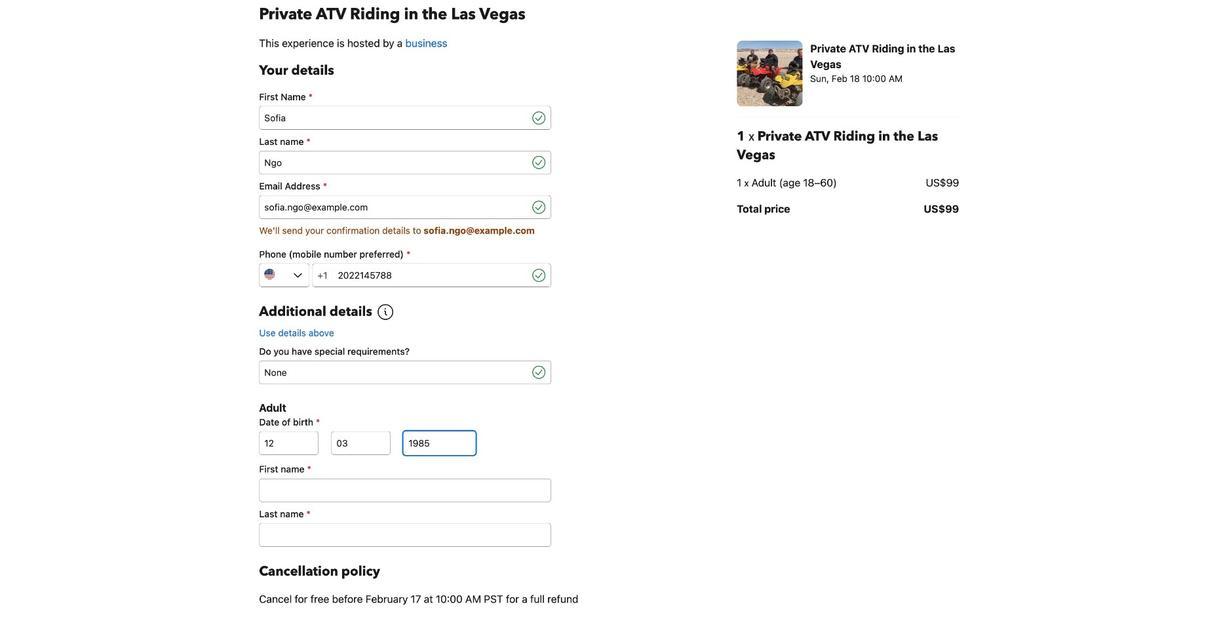 Task type: vqa. For each thing, say whether or not it's contained in the screenshot.
THE TOURS (86)
no



Task type: locate. For each thing, give the bounding box(es) containing it.
None email field
[[259, 195, 530, 219]]

YYYY field
[[404, 431, 476, 455]]

Phone (mobile number preferred) telephone field
[[333, 264, 530, 287]]

None field
[[259, 106, 530, 130], [259, 151, 530, 174], [259, 361, 530, 384], [259, 479, 551, 502], [259, 523, 551, 547], [259, 106, 530, 130], [259, 151, 530, 174], [259, 361, 530, 384], [259, 479, 551, 502], [259, 523, 551, 547]]



Task type: describe. For each thing, give the bounding box(es) containing it.
mm field
[[331, 431, 390, 455]]

dd field
[[259, 431, 318, 455]]



